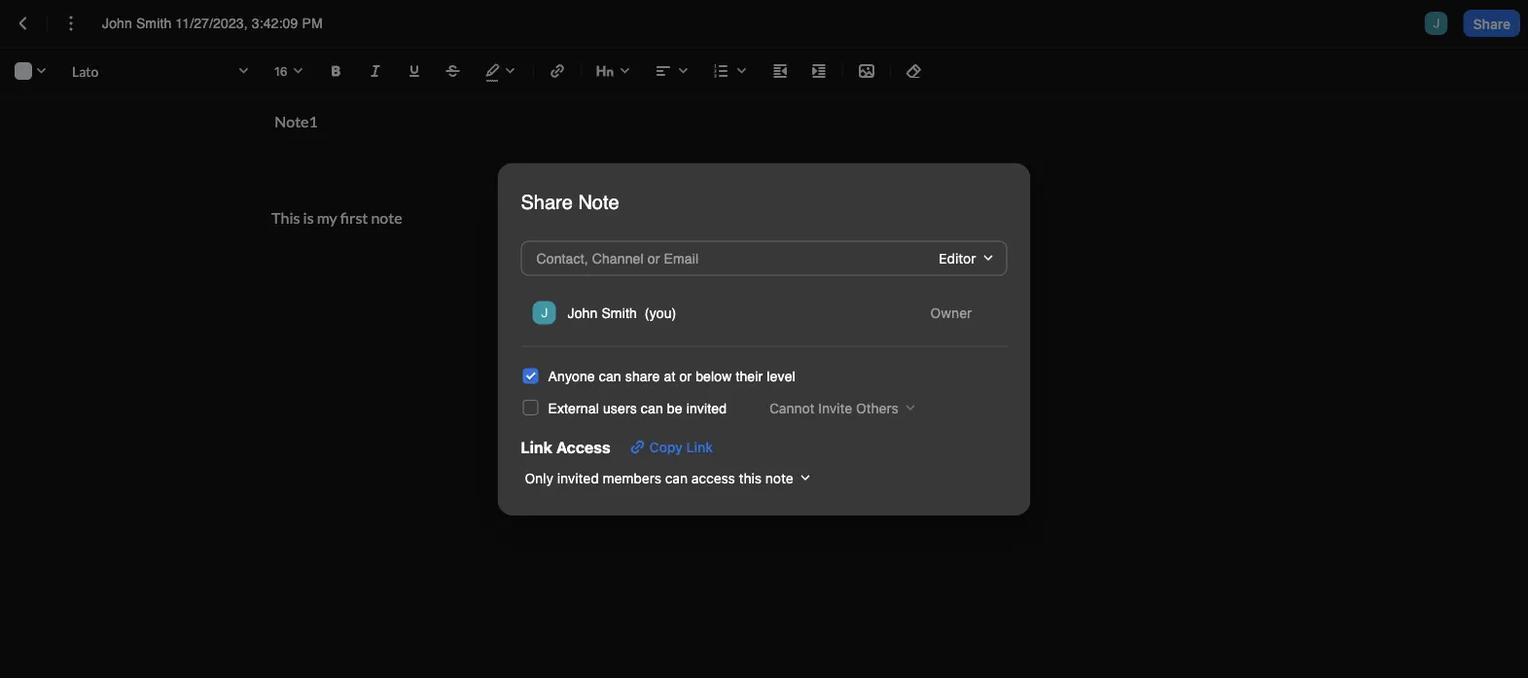 Task type: locate. For each thing, give the bounding box(es) containing it.
1 horizontal spatial note
[[766, 470, 794, 486]]

0 vertical spatial share
[[1474, 15, 1511, 31]]

copy link
[[650, 439, 713, 455]]

share inside button
[[1474, 15, 1511, 31]]

be
[[667, 400, 683, 416]]

link image
[[546, 59, 569, 83]]

Cannot Invite Others field
[[758, 395, 922, 422]]

2 vertical spatial can
[[665, 470, 688, 486]]

can inside field
[[665, 470, 688, 486]]

note right this
[[766, 470, 794, 486]]

strikethrough image
[[442, 59, 465, 83]]

access
[[692, 470, 735, 486]]

note1
[[272, 111, 318, 130]]

link
[[521, 438, 553, 457], [687, 439, 713, 455]]

can left be
[[641, 400, 663, 416]]

1 horizontal spatial share
[[1474, 15, 1511, 31]]

only
[[525, 470, 554, 486]]

0 vertical spatial invited
[[687, 400, 727, 416]]

1 vertical spatial note
[[766, 470, 794, 486]]

this
[[739, 470, 762, 486]]

Owner field
[[919, 299, 996, 326]]

0 horizontal spatial invited
[[557, 470, 599, 486]]

share
[[1474, 15, 1511, 31], [521, 190, 573, 213]]

link right copy
[[687, 439, 713, 455]]

at
[[664, 369, 676, 384]]

1 vertical spatial can
[[641, 400, 663, 416]]

1 horizontal spatial link
[[687, 439, 713, 455]]

0 horizontal spatial link
[[521, 438, 553, 457]]

0 vertical spatial note
[[371, 208, 402, 227]]

can
[[599, 369, 622, 384], [641, 400, 663, 416], [665, 470, 688, 486]]

1 horizontal spatial invited
[[687, 400, 727, 416]]

john smith (you)
[[568, 305, 677, 321]]

below
[[696, 369, 732, 384]]

external users can be invited
[[548, 400, 727, 416]]

note right first
[[371, 208, 402, 227]]

share note
[[521, 190, 620, 213]]

1 vertical spatial invited
[[557, 470, 599, 486]]

link up only on the bottom of the page
[[521, 438, 553, 457]]

share for share note
[[521, 190, 573, 213]]

invited
[[687, 400, 727, 416], [557, 470, 599, 486]]

their
[[736, 369, 763, 384]]

Editor field
[[928, 244, 1000, 272]]

1 vertical spatial share
[[521, 190, 573, 213]]

note
[[371, 208, 402, 227], [766, 470, 794, 486]]

0 horizontal spatial share
[[521, 190, 573, 213]]

0 horizontal spatial can
[[599, 369, 622, 384]]

share button
[[1464, 10, 1521, 37]]

can left share
[[599, 369, 622, 384]]

decrease indent image
[[769, 59, 792, 83]]

invited down access at the left bottom
[[557, 470, 599, 486]]

2 horizontal spatial can
[[665, 470, 688, 486]]

external
[[548, 400, 599, 416]]

0 horizontal spatial note
[[371, 208, 402, 227]]

None text field
[[102, 14, 346, 33]]

0 vertical spatial can
[[599, 369, 622, 384]]

only invited members can access this note
[[525, 470, 794, 486]]

cannot invite others
[[770, 400, 899, 416]]

invited right be
[[687, 400, 727, 416]]

can down copy link
[[665, 470, 688, 486]]

share inside dialog
[[521, 190, 573, 213]]

invite
[[819, 400, 853, 416]]

link inside button
[[687, 439, 713, 455]]

italic image
[[364, 59, 387, 83]]

underline image
[[403, 59, 426, 83]]



Task type: vqa. For each thing, say whether or not it's contained in the screenshot.
the topmost 'BUNDLED'
no



Task type: describe. For each thing, give the bounding box(es) containing it.
others
[[856, 400, 899, 416]]

is
[[303, 208, 314, 227]]

anyone can share at or below their level
[[548, 369, 796, 384]]

note inside field
[[766, 470, 794, 486]]

copy link button
[[619, 434, 721, 461]]

this is my first note
[[272, 208, 402, 227]]

smith
[[602, 305, 637, 321]]

or
[[680, 369, 692, 384]]

john smith image
[[533, 301, 556, 324]]

owner
[[931, 304, 973, 321]]

users
[[603, 400, 637, 416]]

this
[[272, 208, 300, 227]]

share for share
[[1474, 15, 1511, 31]]

my
[[317, 208, 337, 227]]

Only invited members can access this note field
[[521, 465, 817, 492]]

access
[[556, 438, 611, 457]]

increase indent image
[[808, 59, 831, 83]]

all notes image
[[12, 12, 35, 35]]

bold image
[[325, 59, 348, 83]]

members
[[603, 470, 662, 486]]

level
[[767, 369, 796, 384]]

owner menu item
[[529, 295, 1000, 330]]

editor
[[939, 250, 977, 266]]

1 horizontal spatial can
[[641, 400, 663, 416]]

anyone
[[548, 369, 595, 384]]

clear style image
[[903, 59, 926, 83]]

share note dialog
[[498, 163, 1031, 516]]

insert image image
[[855, 59, 879, 83]]

note
[[578, 190, 620, 213]]

Contact, Channel or Email text field
[[533, 244, 879, 272]]

copy
[[650, 439, 683, 455]]

link access
[[521, 438, 611, 457]]

cannot
[[770, 400, 815, 416]]

share
[[625, 369, 660, 384]]

(you)
[[645, 305, 677, 321]]

first
[[340, 208, 368, 227]]

john
[[568, 305, 598, 321]]

invited inside only invited members can access this note field
[[557, 470, 599, 486]]



